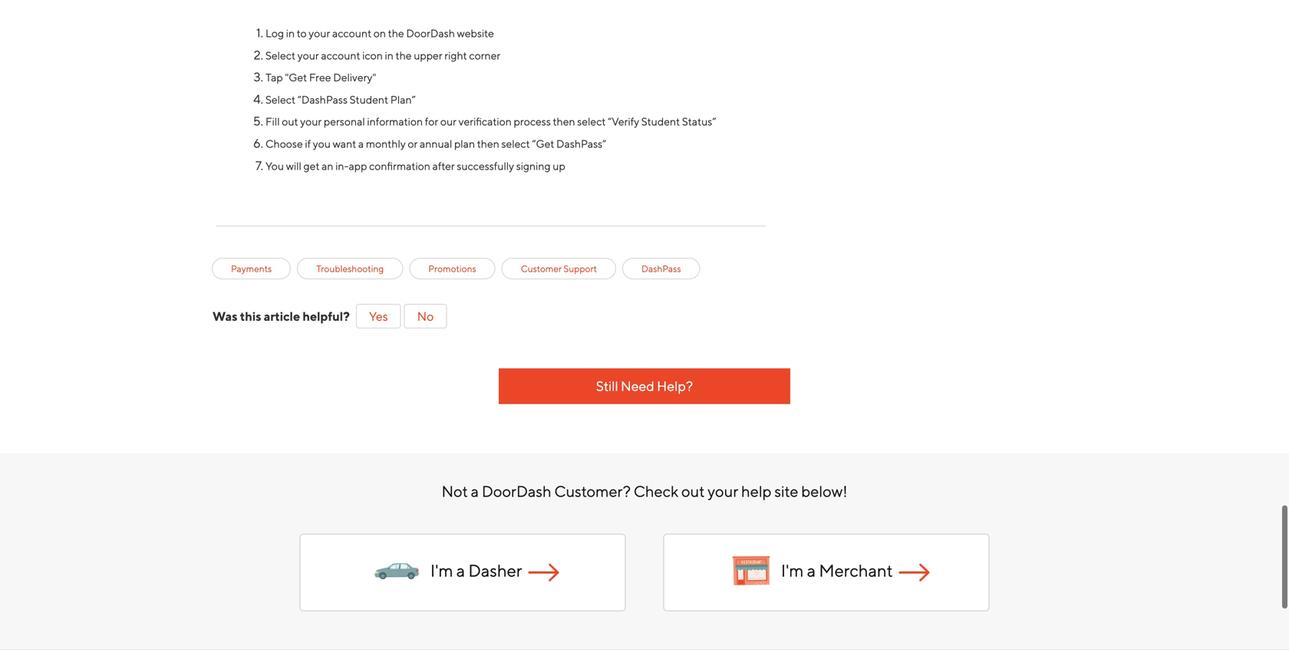 Task type: locate. For each thing, give the bounding box(es) containing it.
select left "get
[[502, 137, 530, 150]]

1 vertical spatial select
[[502, 137, 530, 150]]

1 vertical spatial select
[[266, 93, 296, 106]]

customer support
[[521, 263, 597, 274]]

0 vertical spatial the
[[388, 27, 404, 40]]

1 select from the top
[[266, 49, 296, 62]]

plan"
[[390, 93, 416, 106]]

doordash right not
[[482, 482, 552, 500]]

payments link
[[231, 262, 272, 276]]

0 vertical spatial account
[[332, 27, 372, 40]]

doordash
[[406, 27, 455, 40], [482, 482, 552, 500]]

your
[[309, 27, 330, 40], [298, 49, 319, 62], [300, 115, 322, 128], [708, 482, 739, 500]]

0 vertical spatial out
[[282, 115, 298, 128]]

dashpass
[[642, 263, 681, 274]]

out right fill
[[282, 115, 298, 128]]

select up "dashpass"" on the left top of page
[[577, 115, 606, 128]]

tap "get free delivery"
[[266, 71, 376, 84]]

0 vertical spatial doordash
[[406, 27, 455, 40]]

no
[[417, 309, 434, 324]]

1 vertical spatial then
[[477, 137, 500, 150]]

student right "verify
[[641, 115, 680, 128]]

select down log
[[266, 49, 296, 62]]

in
[[286, 27, 295, 40], [385, 49, 394, 62]]

a
[[358, 137, 364, 150], [471, 482, 479, 500], [457, 561, 465, 580], [807, 561, 816, 580]]

"get
[[532, 137, 554, 150]]

0 horizontal spatial in
[[286, 27, 295, 40]]

a left 'merchant'
[[807, 561, 816, 580]]

still
[[596, 378, 618, 394]]

i'm
[[431, 561, 453, 580], [781, 561, 804, 580]]

then
[[553, 115, 575, 128], [477, 137, 500, 150]]

0 horizontal spatial out
[[282, 115, 298, 128]]

0 vertical spatial select
[[577, 115, 606, 128]]

a for not a doordash customer? check out your help site below!
[[471, 482, 479, 500]]

i'm left 'merchant'
[[781, 561, 804, 580]]

merchant
[[819, 561, 893, 580]]

1 horizontal spatial select
[[577, 115, 606, 128]]

0 horizontal spatial doordash
[[406, 27, 455, 40]]

0 horizontal spatial i'm
[[431, 561, 453, 580]]

then up "dashpass"" on the left top of page
[[553, 115, 575, 128]]

a right not
[[471, 482, 479, 500]]

want
[[333, 137, 356, 150]]

below!
[[802, 482, 848, 500]]

out right "check"
[[682, 482, 705, 500]]

select "dashpass student plan"
[[266, 93, 418, 106]]

then down fill out your personal information for our verification process then select "verify student status"
[[477, 137, 500, 150]]

your right to
[[309, 27, 330, 40]]

1 i'm from the left
[[431, 561, 453, 580]]

delivery"
[[333, 71, 376, 84]]

dasher
[[469, 561, 522, 580]]

then for process
[[553, 115, 575, 128]]

get
[[304, 159, 320, 172]]

in-
[[336, 159, 349, 172]]

not
[[442, 482, 468, 500]]

i'm for i'm a merchant
[[781, 561, 804, 580]]

you will get an in-app confirmation after successfully signing up
[[266, 159, 566, 172]]

select for select "dashpass student plan"
[[266, 93, 296, 106]]

2 i'm from the left
[[781, 561, 804, 580]]

0 vertical spatial then
[[553, 115, 575, 128]]

1 vertical spatial student
[[641, 115, 680, 128]]

verification
[[459, 115, 512, 128]]

help
[[741, 482, 772, 500]]

fill out your personal information for our verification process then select "verify student status"
[[266, 115, 716, 128]]

account
[[332, 27, 372, 40], [321, 49, 360, 62]]

2 select from the top
[[266, 93, 296, 106]]

status"
[[682, 115, 716, 128]]

account up delivery"
[[321, 49, 360, 62]]

i'm a dasher
[[431, 561, 522, 580]]

i'm a merchant link
[[663, 534, 990, 611]]

1 vertical spatial the
[[396, 49, 412, 62]]

select your account icon in the upper right corner
[[266, 49, 501, 62]]

troubleshooting link
[[316, 262, 384, 276]]

in left to
[[286, 27, 295, 40]]

student down delivery"
[[350, 93, 388, 106]]

to
[[297, 27, 307, 40]]

your up if
[[300, 115, 322, 128]]

still need help? link
[[499, 368, 791, 404]]

your left help
[[708, 482, 739, 500]]

1 horizontal spatial student
[[641, 115, 680, 128]]

1 vertical spatial doordash
[[482, 482, 552, 500]]

if
[[305, 137, 311, 150]]

promotions link
[[428, 262, 476, 276]]

1 horizontal spatial then
[[553, 115, 575, 128]]

website
[[457, 27, 494, 40]]

1 horizontal spatial doordash
[[482, 482, 552, 500]]

was this article helpful?
[[213, 309, 350, 324]]

"get
[[285, 71, 307, 84]]

0 vertical spatial student
[[350, 93, 388, 106]]

for
[[425, 115, 438, 128]]

promotions
[[428, 263, 476, 274]]

in right icon
[[385, 49, 394, 62]]

customer support link
[[521, 262, 597, 276]]

0 horizontal spatial then
[[477, 137, 500, 150]]

select down tap at the left top
[[266, 93, 296, 106]]

yes
[[369, 309, 388, 324]]

i'm right i'm a dasher image
[[431, 561, 453, 580]]

account left 'on'
[[332, 27, 372, 40]]

corner
[[469, 49, 501, 62]]

1 horizontal spatial in
[[385, 49, 394, 62]]

payments
[[231, 263, 272, 274]]

0 horizontal spatial select
[[502, 137, 530, 150]]

1 horizontal spatial i'm
[[781, 561, 804, 580]]

out
[[282, 115, 298, 128], [682, 482, 705, 500]]

article
[[264, 309, 300, 324]]

"dashpass
[[298, 93, 348, 106]]

site
[[775, 482, 799, 500]]

icon
[[362, 49, 383, 62]]

the
[[388, 27, 404, 40], [396, 49, 412, 62]]

fill
[[266, 115, 280, 128]]

doordash up upper
[[406, 27, 455, 40]]

0 horizontal spatial student
[[350, 93, 388, 106]]

you
[[313, 137, 331, 150]]

select
[[266, 49, 296, 62], [266, 93, 296, 106]]

select
[[577, 115, 606, 128], [502, 137, 530, 150]]

student
[[350, 93, 388, 106], [641, 115, 680, 128]]

a for i'm a merchant
[[807, 561, 816, 580]]

the left upper
[[396, 49, 412, 62]]

a left dasher
[[457, 561, 465, 580]]

the right 'on'
[[388, 27, 404, 40]]

customer
[[521, 263, 562, 274]]

successfully
[[457, 159, 514, 172]]

0 vertical spatial select
[[266, 49, 296, 62]]

1 horizontal spatial out
[[682, 482, 705, 500]]

log
[[266, 27, 284, 40]]

select for select your account icon in the upper right corner
[[266, 49, 296, 62]]



Task type: describe. For each thing, give the bounding box(es) containing it.
a for i'm a dasher
[[457, 561, 465, 580]]

dashpass"
[[557, 137, 607, 150]]

select for "get
[[502, 137, 530, 150]]

was
[[213, 309, 238, 324]]

i'm a merchant
[[781, 561, 893, 580]]

no button
[[404, 304, 447, 329]]

up
[[553, 159, 566, 172]]

on
[[374, 27, 386, 40]]

1 vertical spatial in
[[385, 49, 394, 62]]

upper
[[414, 49, 443, 62]]

i'm a dasher link
[[300, 534, 626, 611]]

or
[[408, 137, 418, 150]]

you
[[266, 159, 284, 172]]

plan
[[454, 137, 475, 150]]

support
[[564, 263, 597, 274]]

choose if you want a monthly or annual plan then select "get dashpass"
[[266, 137, 607, 150]]

our
[[440, 115, 457, 128]]

after
[[433, 159, 455, 172]]

check
[[634, 482, 679, 500]]

select for "verify
[[577, 115, 606, 128]]

1 vertical spatial out
[[682, 482, 705, 500]]

free
[[309, 71, 331, 84]]

monthly
[[366, 137, 406, 150]]

personal
[[324, 115, 365, 128]]

i'm a merchant image
[[899, 564, 930, 581]]

not a doordash customer? check out your help site below!
[[442, 482, 848, 500]]

your down to
[[298, 49, 319, 62]]

app
[[349, 159, 367, 172]]

"verify
[[608, 115, 639, 128]]

help?
[[657, 378, 693, 394]]

choose
[[266, 137, 303, 150]]

helpful?
[[303, 309, 350, 324]]

this
[[240, 309, 261, 324]]

right
[[445, 49, 467, 62]]

dashpass link
[[642, 262, 681, 276]]

a right want
[[358, 137, 364, 150]]

0 vertical spatial in
[[286, 27, 295, 40]]

yes button
[[356, 304, 401, 329]]

1 vertical spatial account
[[321, 49, 360, 62]]

need
[[621, 378, 655, 394]]

will
[[286, 159, 302, 172]]

i'm a dasher image
[[367, 535, 424, 592]]

confirmation
[[369, 159, 431, 172]]

tap
[[266, 71, 283, 84]]

troubleshooting
[[316, 263, 384, 274]]

still need help?
[[596, 378, 693, 394]]

i'm for i'm a dasher
[[431, 561, 453, 580]]

signing
[[516, 159, 551, 172]]

an
[[322, 159, 334, 172]]

annual
[[420, 137, 452, 150]]

then for plan
[[477, 137, 500, 150]]

customer?
[[555, 482, 631, 500]]

process
[[514, 115, 551, 128]]

log in to your account on the doordash website
[[266, 27, 494, 40]]

information
[[367, 115, 423, 128]]



Task type: vqa. For each thing, say whether or not it's contained in the screenshot.
tap "get free delivery"
yes



